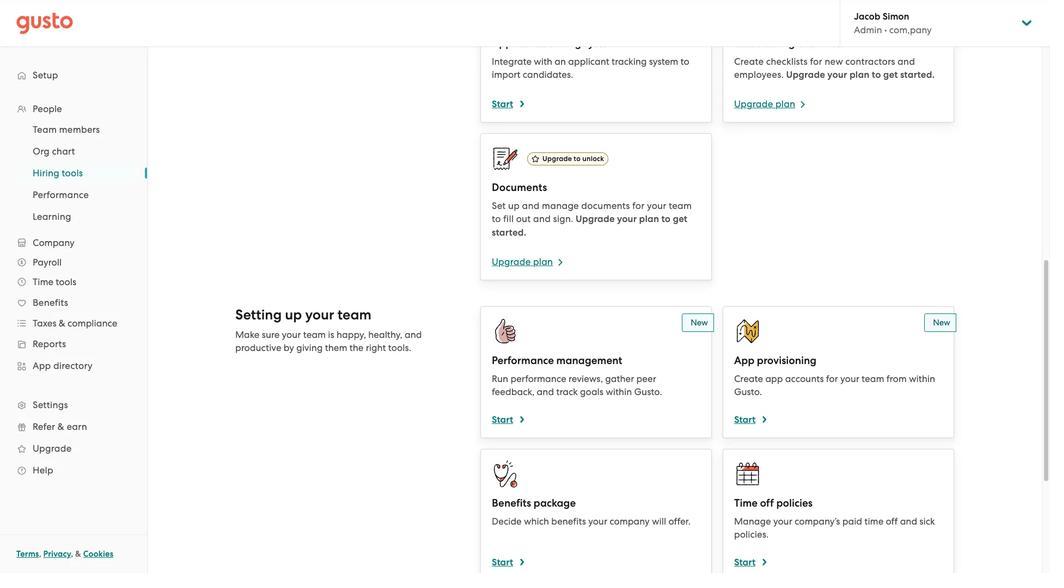Task type: vqa. For each thing, say whether or not it's contained in the screenshot.
CHECKLISTS
yes



Task type: describe. For each thing, give the bounding box(es) containing it.
company
[[610, 517, 650, 527]]

taxes & compliance
[[33, 318, 117, 329]]

setup
[[33, 70, 58, 81]]

2 vertical spatial &
[[75, 550, 81, 560]]

package
[[534, 497, 576, 510]]

new for app provisioning
[[933, 318, 951, 328]]

payroll button
[[11, 253, 136, 272]]

policies
[[777, 497, 813, 510]]

track
[[556, 387, 578, 398]]

jacob
[[854, 11, 881, 22]]

performance
[[511, 374, 567, 385]]

app
[[766, 374, 783, 385]]

team members
[[33, 124, 100, 135]]

checklists for onboarding
[[798, 37, 845, 50]]

system inside the integrate with an applicant tracking system to import candidates.
[[649, 56, 679, 67]]

app provisioning
[[734, 355, 817, 367]]

checklists for create
[[766, 56, 808, 67]]

create for create app accounts for your team from within gusto.
[[734, 374, 763, 385]]

productive
[[235, 343, 281, 354]]

tracking inside the integrate with an applicant tracking system to import candidates.
[[612, 56, 647, 67]]

learning
[[33, 211, 71, 222]]

terms , privacy , & cookies
[[16, 550, 113, 560]]

earn
[[67, 422, 87, 433]]

company
[[33, 238, 74, 248]]

1 , from the left
[[39, 550, 41, 560]]

start for run performance reviews, gather peer feedback, and track goals within gusto.
[[492, 415, 513, 426]]

team
[[33, 124, 57, 135]]

policies.
[[734, 530, 769, 540]]

terms link
[[16, 550, 39, 560]]

upgrade link
[[11, 439, 136, 459]]

gusto. inside create app accounts for your team from within gusto.
[[734, 387, 762, 398]]

time tools
[[33, 277, 76, 288]]

taxes
[[33, 318, 56, 329]]

onboarding checklists
[[734, 37, 845, 50]]

& for compliance
[[59, 318, 65, 329]]

help
[[33, 465, 53, 476]]

company's
[[795, 517, 840, 527]]

happy,
[[337, 330, 366, 341]]

gather
[[605, 374, 634, 385]]

setting
[[235, 307, 282, 324]]

upgrade your plan to get started. for documents
[[492, 214, 688, 239]]

time for time tools
[[33, 277, 53, 288]]

which
[[524, 517, 549, 527]]

applicant
[[568, 56, 610, 67]]

benefits link
[[11, 293, 136, 313]]

offer.
[[669, 517, 691, 527]]

reports
[[33, 339, 66, 350]]

setup link
[[11, 65, 136, 85]]

learning link
[[20, 207, 136, 227]]

refer & earn
[[33, 422, 87, 433]]

company button
[[11, 233, 136, 253]]

fill
[[503, 214, 514, 224]]

0 vertical spatial system
[[584, 37, 617, 50]]

sure
[[262, 330, 280, 341]]

an
[[555, 56, 566, 67]]

team inside make sure your team is happy, healthy, and productive by giving them the right tools.
[[303, 330, 326, 341]]

•
[[885, 25, 887, 35]]

start for manage your company's paid time off and sick policies.
[[734, 557, 756, 569]]

upgrade plan for set up and manage documents for your team to fill out and sign.
[[492, 257, 553, 268]]

your inside manage your company's paid time off and sick policies.
[[774, 517, 793, 527]]

upgrade left unlock
[[543, 155, 572, 163]]

new for performance management
[[691, 318, 708, 328]]

manage your company's paid time off and sick policies.
[[734, 517, 935, 540]]

hiring tools
[[33, 168, 83, 179]]

started. for create checklists for new contractors and employees.
[[901, 69, 935, 81]]

with
[[534, 56, 553, 67]]

settings link
[[11, 396, 136, 415]]

up for set
[[508, 201, 520, 211]]

will
[[652, 517, 666, 527]]

applicant tracking system
[[492, 37, 617, 50]]

start for create app accounts for your team from within gusto.
[[734, 415, 756, 426]]

provisioning
[[757, 355, 817, 367]]

team members link
[[20, 120, 136, 139]]

integrate
[[492, 56, 532, 67]]

start for integrate with an applicant tracking system to import candidates.
[[492, 99, 513, 110]]

cookies
[[83, 550, 113, 560]]

to inside the integrate with an applicant tracking system to import candidates.
[[681, 56, 690, 67]]

paid
[[843, 517, 863, 527]]

manage
[[542, 201, 579, 211]]

list containing team members
[[0, 119, 147, 228]]

settings
[[33, 400, 68, 411]]

time tools button
[[11, 272, 136, 292]]

privacy link
[[43, 550, 71, 560]]

home image
[[16, 12, 73, 34]]

plan inside "upgrade your plan to get started."
[[639, 214, 659, 225]]

create app accounts for your team from within gusto.
[[734, 374, 936, 398]]

and inside make sure your team is happy, healthy, and productive by giving them the right tools.
[[405, 330, 422, 341]]

your down new
[[828, 69, 848, 81]]

documents
[[492, 181, 547, 194]]

upgrade down new
[[786, 69, 826, 81]]

privacy
[[43, 550, 71, 560]]

import
[[492, 69, 521, 80]]

and up out
[[522, 201, 540, 211]]

upgrade your plan to get started. for contractors
[[784, 69, 935, 81]]

unlock
[[583, 155, 604, 163]]

payroll
[[33, 257, 62, 268]]

start for decide which benefits your company will offer.
[[492, 557, 513, 569]]

your inside set up and manage documents for your team to fill out and sign.
[[647, 201, 667, 211]]

feedback,
[[492, 387, 535, 398]]

app directory link
[[11, 356, 136, 376]]

right
[[366, 343, 386, 354]]

upgrade down the fill
[[492, 257, 531, 268]]

for inside create app accounts for your team from within gusto.
[[826, 374, 838, 385]]

performance management
[[492, 355, 622, 367]]

manage
[[734, 517, 771, 527]]

to inside "upgrade your plan to get started."
[[662, 214, 671, 225]]

upgrade to unlock
[[543, 155, 604, 163]]

accounts
[[785, 374, 824, 385]]

app for app directory
[[33, 361, 51, 372]]

benefits for benefits package
[[492, 497, 531, 510]]

admin
[[854, 25, 882, 35]]

time off policies
[[734, 497, 813, 510]]



Task type: locate. For each thing, give the bounding box(es) containing it.
started. for set up and manage documents for your team to fill out and sign.
[[492, 227, 527, 239]]

tools for time tools
[[56, 277, 76, 288]]

2 , from the left
[[71, 550, 73, 560]]

0 horizontal spatial system
[[584, 37, 617, 50]]

is
[[328, 330, 334, 341]]

people
[[33, 104, 62, 114]]

your up by
[[282, 330, 301, 341]]

1 horizontal spatial started.
[[901, 69, 935, 81]]

1 gusto. from the left
[[635, 387, 662, 398]]

upgrade down refer & earn
[[33, 444, 72, 454]]

hiring
[[33, 168, 59, 179]]

and right out
[[533, 214, 551, 224]]

up for setting
[[285, 307, 302, 324]]

make
[[235, 330, 260, 341]]

people button
[[11, 99, 136, 119]]

1 vertical spatial off
[[886, 517, 898, 527]]

0 horizontal spatial app
[[33, 361, 51, 372]]

2 create from the top
[[734, 374, 763, 385]]

up up by
[[285, 307, 302, 324]]

0 horizontal spatial started.
[[492, 227, 527, 239]]

run performance reviews, gather peer feedback, and track goals within gusto.
[[492, 374, 662, 398]]

up up the fill
[[508, 201, 520, 211]]

reports link
[[11, 335, 136, 354]]

0 horizontal spatial upgrade your plan to get started.
[[492, 214, 688, 239]]

for right documents
[[633, 201, 645, 211]]

directory
[[53, 361, 93, 372]]

upgrade plan
[[734, 99, 796, 110], [492, 257, 553, 268]]

gusto. down peer
[[635, 387, 662, 398]]

tools inside dropdown button
[[56, 277, 76, 288]]

for right accounts
[[826, 374, 838, 385]]

get for create checklists for new contractors and employees.
[[884, 69, 898, 81]]

2 vertical spatial for
[[826, 374, 838, 385]]

your up is
[[305, 307, 334, 324]]

started. inside "upgrade your plan to get started."
[[492, 227, 527, 239]]

1 vertical spatial get
[[673, 214, 688, 225]]

0 vertical spatial tools
[[62, 168, 83, 179]]

0 horizontal spatial benefits
[[33, 297, 68, 308]]

upgrade plan down out
[[492, 257, 553, 268]]

1 horizontal spatial within
[[909, 374, 936, 385]]

list
[[0, 99, 147, 482], [0, 119, 147, 228]]

0 vertical spatial started.
[[901, 69, 935, 81]]

them
[[325, 343, 347, 354]]

tools for hiring tools
[[62, 168, 83, 179]]

checklists up new
[[798, 37, 845, 50]]

upgrade inside 'link'
[[33, 444, 72, 454]]

for
[[810, 56, 823, 67], [633, 201, 645, 211], [826, 374, 838, 385]]

compliance
[[68, 318, 117, 329]]

plan
[[850, 69, 870, 81], [776, 99, 796, 110], [639, 214, 659, 225], [533, 257, 553, 268]]

1 horizontal spatial off
[[886, 517, 898, 527]]

and down the com,pany
[[898, 56, 915, 67]]

tracking up an
[[542, 37, 582, 50]]

new
[[691, 318, 708, 328], [933, 318, 951, 328]]

healthy,
[[368, 330, 403, 341]]

1 horizontal spatial new
[[933, 318, 951, 328]]

sick
[[920, 517, 935, 527]]

benefits inside gusto navigation element
[[33, 297, 68, 308]]

tools down payroll dropdown button
[[56, 277, 76, 288]]

within right from
[[909, 374, 936, 385]]

0 vertical spatial checklists
[[798, 37, 845, 50]]

started.
[[901, 69, 935, 81], [492, 227, 527, 239]]

time up manage
[[734, 497, 758, 510]]

0 vertical spatial create
[[734, 56, 764, 67]]

0 vertical spatial for
[[810, 56, 823, 67]]

1 vertical spatial &
[[58, 422, 64, 433]]

started. down the com,pany
[[901, 69, 935, 81]]

decide
[[492, 517, 522, 527]]

decide which benefits your company will offer.
[[492, 517, 691, 527]]

gusto.
[[635, 387, 662, 398], [734, 387, 762, 398]]

and inside manage your company's paid time off and sick policies.
[[900, 517, 918, 527]]

0 vertical spatial performance
[[33, 190, 89, 201]]

create left app
[[734, 374, 763, 385]]

giving
[[296, 343, 323, 354]]

benefits down time tools
[[33, 297, 68, 308]]

0 horizontal spatial new
[[691, 318, 708, 328]]

and left sick
[[900, 517, 918, 527]]

for inside set up and manage documents for your team to fill out and sign.
[[633, 201, 645, 211]]

off inside manage your company's paid time off and sick policies.
[[886, 517, 898, 527]]

within inside create app accounts for your team from within gusto.
[[909, 374, 936, 385]]

for inside create checklists for new contractors and employees.
[[810, 56, 823, 67]]

to inside set up and manage documents for your team to fill out and sign.
[[492, 214, 501, 224]]

your right benefits
[[589, 517, 608, 527]]

0 horizontal spatial tracking
[[542, 37, 582, 50]]

benefits
[[552, 517, 586, 527]]

app inside gusto navigation element
[[33, 361, 51, 372]]

create for create checklists for new contractors and employees.
[[734, 56, 764, 67]]

& right taxes
[[59, 318, 65, 329]]

, left "privacy" link
[[39, 550, 41, 560]]

your right documents
[[647, 201, 667, 211]]

0 vertical spatial benefits
[[33, 297, 68, 308]]

0 horizontal spatial for
[[633, 201, 645, 211]]

your down time off policies
[[774, 517, 793, 527]]

1 vertical spatial started.
[[492, 227, 527, 239]]

checklists inside create checklists for new contractors and employees.
[[766, 56, 808, 67]]

upgrade your plan to get started. down documents
[[492, 214, 688, 239]]

upgrade
[[786, 69, 826, 81], [734, 99, 773, 110], [543, 155, 572, 163], [576, 214, 615, 225], [492, 257, 531, 268], [33, 444, 72, 454]]

2 gusto. from the left
[[734, 387, 762, 398]]

upgrade plan for create checklists for new contractors and employees.
[[734, 99, 796, 110]]

0 vertical spatial upgrade your plan to get started.
[[784, 69, 935, 81]]

upgrade inside "upgrade your plan to get started."
[[576, 214, 615, 225]]

documents
[[582, 201, 630, 211]]

within down "gather"
[[606, 387, 632, 398]]

started. down the fill
[[492, 227, 527, 239]]

1 horizontal spatial upgrade your plan to get started.
[[784, 69, 935, 81]]

create checklists for new contractors and employees.
[[734, 56, 915, 80]]

upgrade plan down employees.
[[734, 99, 796, 110]]

onboarding
[[734, 37, 795, 50]]

1 vertical spatial tracking
[[612, 56, 647, 67]]

cookies button
[[83, 548, 113, 561]]

1 horizontal spatial get
[[884, 69, 898, 81]]

1 vertical spatial up
[[285, 307, 302, 324]]

by
[[284, 343, 294, 354]]

and inside the 'run performance reviews, gather peer feedback, and track goals within gusto.'
[[537, 387, 554, 398]]

0 vertical spatial tracking
[[542, 37, 582, 50]]

peer
[[637, 374, 656, 385]]

1 vertical spatial performance
[[492, 355, 554, 367]]

your inside create app accounts for your team from within gusto.
[[841, 374, 860, 385]]

0 horizontal spatial upgrade plan
[[492, 257, 553, 268]]

org
[[33, 146, 50, 157]]

1 vertical spatial upgrade your plan to get started.
[[492, 214, 688, 239]]

tools.
[[388, 343, 411, 354]]

benefits package
[[492, 497, 576, 510]]

1 horizontal spatial app
[[734, 355, 755, 367]]

0 vertical spatial up
[[508, 201, 520, 211]]

1 vertical spatial system
[[649, 56, 679, 67]]

benefits up decide at the bottom
[[492, 497, 531, 510]]

org chart
[[33, 146, 75, 157]]

0 horizontal spatial gusto.
[[635, 387, 662, 398]]

1 horizontal spatial up
[[508, 201, 520, 211]]

tools down org chart link
[[62, 168, 83, 179]]

simon
[[883, 11, 910, 22]]

get
[[884, 69, 898, 81], [673, 214, 688, 225]]

1 horizontal spatial performance
[[492, 355, 554, 367]]

gusto. inside the 'run performance reviews, gather peer feedback, and track goals within gusto.'
[[635, 387, 662, 398]]

1 horizontal spatial for
[[810, 56, 823, 67]]

& left earn
[[58, 422, 64, 433]]

and
[[898, 56, 915, 67], [522, 201, 540, 211], [533, 214, 551, 224], [405, 330, 422, 341], [537, 387, 554, 398], [900, 517, 918, 527]]

1 vertical spatial for
[[633, 201, 645, 211]]

set
[[492, 201, 506, 211]]

team
[[669, 201, 692, 211], [338, 307, 372, 324], [303, 330, 326, 341], [862, 374, 885, 385]]

time inside dropdown button
[[33, 277, 53, 288]]

1 vertical spatial benefits
[[492, 497, 531, 510]]

0 horizontal spatial up
[[285, 307, 302, 324]]

for left new
[[810, 56, 823, 67]]

1 vertical spatial tools
[[56, 277, 76, 288]]

&
[[59, 318, 65, 329], [58, 422, 64, 433], [75, 550, 81, 560]]

sign.
[[553, 214, 574, 224]]

performance down hiring tools
[[33, 190, 89, 201]]

performance
[[33, 190, 89, 201], [492, 355, 554, 367]]

goals
[[580, 387, 604, 398]]

and down performance
[[537, 387, 554, 398]]

start
[[492, 99, 513, 110], [492, 415, 513, 426], [734, 415, 756, 426], [492, 557, 513, 569], [734, 557, 756, 569]]

1 horizontal spatial system
[[649, 56, 679, 67]]

0 vertical spatial upgrade plan
[[734, 99, 796, 110]]

your right accounts
[[841, 374, 860, 385]]

& left cookies button
[[75, 550, 81, 560]]

upgrade down documents
[[576, 214, 615, 225]]

1 vertical spatial within
[[606, 387, 632, 398]]

gusto. down app provisioning
[[734, 387, 762, 398]]

time
[[865, 517, 884, 527]]

chart
[[52, 146, 75, 157]]

0 vertical spatial time
[[33, 277, 53, 288]]

org chart link
[[20, 142, 136, 161]]

and up tools.
[[405, 330, 422, 341]]

1 create from the top
[[734, 56, 764, 67]]

checklists down onboarding checklists
[[766, 56, 808, 67]]

benefits for benefits
[[33, 297, 68, 308]]

within inside the 'run performance reviews, gather peer feedback, and track goals within gusto.'
[[606, 387, 632, 398]]

setting up your team
[[235, 307, 372, 324]]

app down reports on the bottom left of page
[[33, 361, 51, 372]]

team inside set up and manage documents for your team to fill out and sign.
[[669, 201, 692, 211]]

performance inside gusto navigation element
[[33, 190, 89, 201]]

upgrade your plan to get started. down the contractors
[[784, 69, 935, 81]]

get for set up and manage documents for your team to fill out and sign.
[[673, 214, 688, 225]]

0 horizontal spatial time
[[33, 277, 53, 288]]

, left cookies button
[[71, 550, 73, 560]]

0 vertical spatial within
[[909, 374, 936, 385]]

0 horizontal spatial off
[[760, 497, 774, 510]]

1 horizontal spatial time
[[734, 497, 758, 510]]

app left provisioning
[[734, 355, 755, 367]]

1 vertical spatial time
[[734, 497, 758, 510]]

1 new from the left
[[691, 318, 708, 328]]

system
[[584, 37, 617, 50], [649, 56, 679, 67]]

0 horizontal spatial get
[[673, 214, 688, 225]]

and inside create checklists for new contractors and employees.
[[898, 56, 915, 67]]

0 vertical spatial get
[[884, 69, 898, 81]]

2 new from the left
[[933, 318, 951, 328]]

benefits
[[33, 297, 68, 308], [492, 497, 531, 510]]

performance up performance
[[492, 355, 554, 367]]

create inside create checklists for new contractors and employees.
[[734, 56, 764, 67]]

performance for performance management
[[492, 355, 554, 367]]

1 horizontal spatial ,
[[71, 550, 73, 560]]

list containing people
[[0, 99, 147, 482]]

set up and manage documents for your team to fill out and sign.
[[492, 201, 692, 224]]

tracking
[[542, 37, 582, 50], [612, 56, 647, 67]]

applicant
[[492, 37, 539, 50]]

upgrade down employees.
[[734, 99, 773, 110]]

0 horizontal spatial performance
[[33, 190, 89, 201]]

new
[[825, 56, 843, 67]]

0 vertical spatial off
[[760, 497, 774, 510]]

from
[[887, 374, 907, 385]]

1 vertical spatial upgrade plan
[[492, 257, 553, 268]]

taxes & compliance button
[[11, 314, 136, 333]]

your inside make sure your team is happy, healthy, and productive by giving them the right tools.
[[282, 330, 301, 341]]

1 horizontal spatial tracking
[[612, 56, 647, 67]]

0 horizontal spatial ,
[[39, 550, 41, 560]]

2 list from the top
[[0, 119, 147, 228]]

team inside create app accounts for your team from within gusto.
[[862, 374, 885, 385]]

0 vertical spatial &
[[59, 318, 65, 329]]

candidates.
[[523, 69, 573, 80]]

0 horizontal spatial within
[[606, 387, 632, 398]]

1 horizontal spatial gusto.
[[734, 387, 762, 398]]

reviews,
[[569, 374, 603, 385]]

tracking right applicant
[[612, 56, 647, 67]]

terms
[[16, 550, 39, 560]]

performance for performance
[[33, 190, 89, 201]]

& inside dropdown button
[[59, 318, 65, 329]]

time down the payroll
[[33, 277, 53, 288]]

make sure your team is happy, healthy, and productive by giving them the right tools.
[[235, 330, 422, 354]]

1 vertical spatial create
[[734, 374, 763, 385]]

jacob simon admin • com,pany
[[854, 11, 932, 35]]

refer
[[33, 422, 55, 433]]

off right time
[[886, 517, 898, 527]]

gusto navigation element
[[0, 47, 147, 499]]

hiring tools link
[[20, 163, 136, 183]]

1 list from the top
[[0, 99, 147, 482]]

create
[[734, 56, 764, 67], [734, 374, 763, 385]]

1 horizontal spatial benefits
[[492, 497, 531, 510]]

off up manage
[[760, 497, 774, 510]]

create up employees.
[[734, 56, 764, 67]]

up inside set up and manage documents for your team to fill out and sign.
[[508, 201, 520, 211]]

run
[[492, 374, 508, 385]]

& for earn
[[58, 422, 64, 433]]

create inside create app accounts for your team from within gusto.
[[734, 374, 763, 385]]

1 horizontal spatial upgrade plan
[[734, 99, 796, 110]]

com,pany
[[890, 25, 932, 35]]

your down documents
[[617, 214, 637, 225]]

time for time off policies
[[734, 497, 758, 510]]

2 horizontal spatial for
[[826, 374, 838, 385]]

1 vertical spatial checklists
[[766, 56, 808, 67]]

employees.
[[734, 69, 784, 80]]

app for app provisioning
[[734, 355, 755, 367]]



